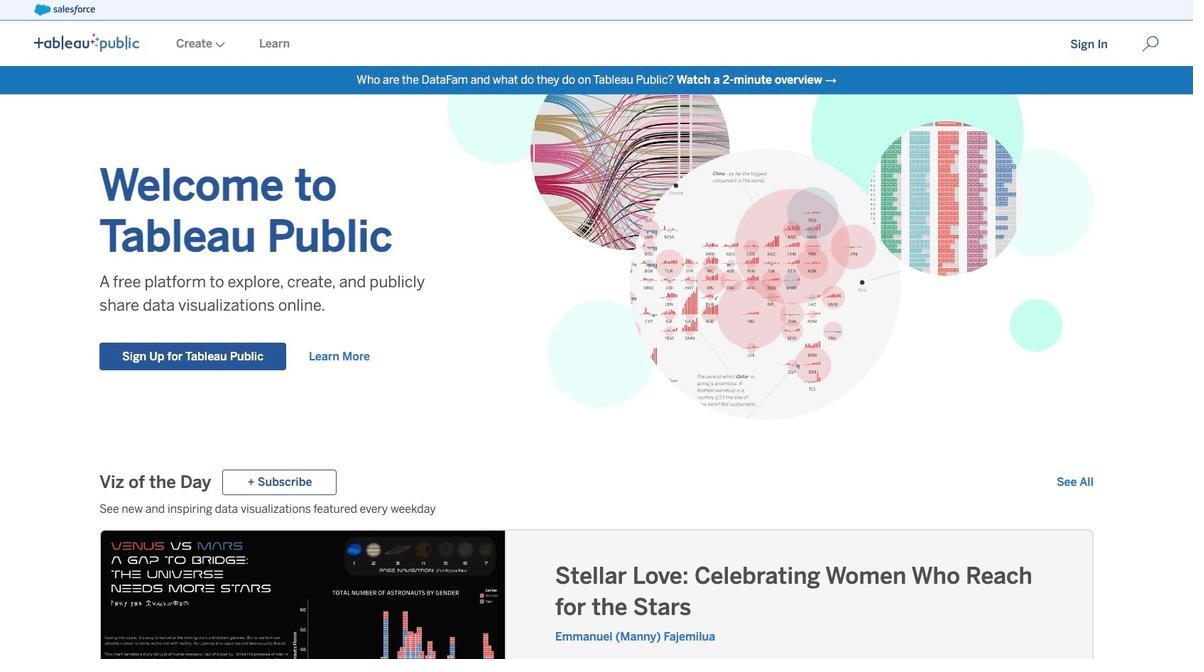 Task type: describe. For each thing, give the bounding box(es) containing it.
salesforce logo image
[[34, 4, 95, 16]]

see new and inspiring data visualizations featured every weekday element
[[99, 501, 1094, 518]]

go to search image
[[1125, 36, 1176, 53]]

see all viz of the day element
[[1057, 474, 1094, 491]]



Task type: vqa. For each thing, say whether or not it's contained in the screenshot.
Time Series Analysis Heading
no



Task type: locate. For each thing, give the bounding box(es) containing it.
create image
[[212, 42, 225, 48]]

viz of the day heading
[[99, 472, 211, 494]]

tableau public viz of the day image
[[101, 531, 507, 660]]

logo image
[[34, 33, 139, 52]]



